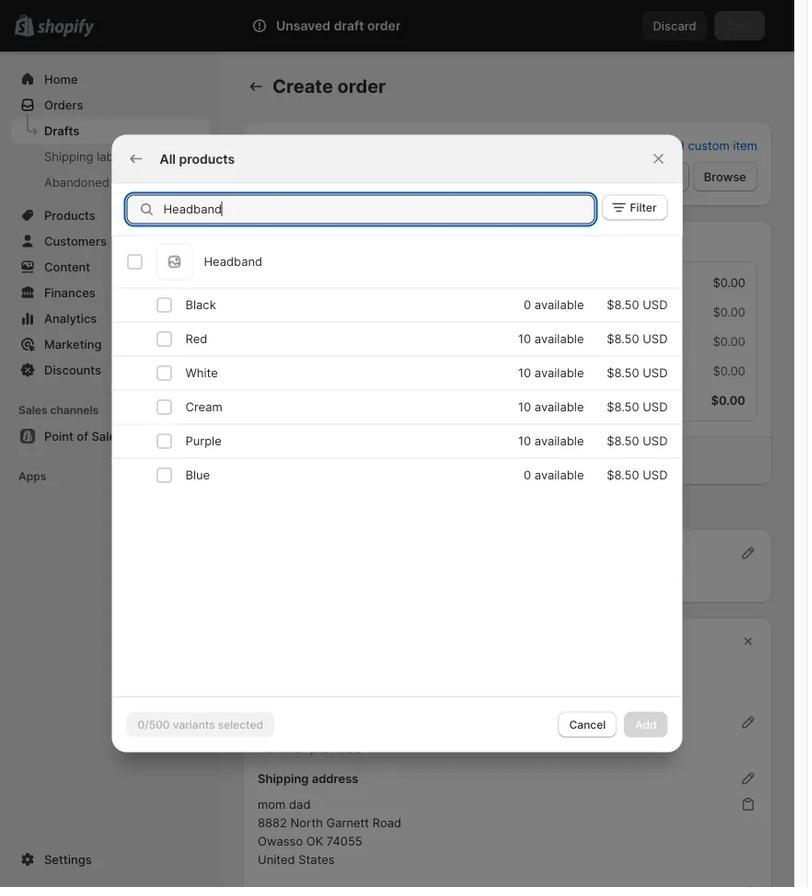 Task type: describe. For each thing, give the bounding box(es) containing it.
$8.50 usd for red
[[607, 332, 668, 346]]

usd for cream
[[643, 400, 668, 414]]

contact
[[258, 715, 304, 730]]

0 available for black
[[524, 298, 584, 312]]

products
[[179, 151, 235, 167]]

discounts link
[[11, 357, 210, 383]]

10 for cream
[[518, 400, 531, 414]]

$8.50 usd for purple
[[607, 434, 668, 448]]

item
[[733, 138, 758, 152]]

available for cream
[[535, 400, 584, 414]]

available for purple
[[535, 434, 584, 448]]

a
[[284, 454, 291, 468]]

white
[[186, 366, 218, 380]]

abandoned
[[44, 175, 109, 189]]

no email provided
[[258, 741, 360, 755]]

usd for blue
[[643, 468, 668, 482]]

road
[[373, 816, 402, 830]]

checkouts
[[113, 175, 171, 189]]

home
[[44, 72, 78, 86]]

search button
[[221, 11, 642, 41]]

states
[[299, 853, 335, 867]]

Search products text field
[[163, 195, 595, 224]]

owasso
[[258, 834, 303, 848]]

add a product to calculate total and view payment options.
[[258, 454, 591, 468]]

usd for black
[[643, 298, 668, 312]]

0 available for blue
[[524, 468, 584, 482]]

$8.50 usd for white
[[607, 366, 668, 380]]

garnett
[[326, 816, 369, 830]]

headband
[[204, 255, 263, 269]]

red
[[186, 332, 207, 346]]

discard
[[653, 18, 697, 33]]

search
[[251, 18, 290, 33]]

north
[[291, 816, 323, 830]]

shipping for shipping address
[[258, 772, 309, 786]]

united
[[258, 853, 295, 867]]

$8.50 for white
[[607, 366, 639, 380]]

available for red
[[535, 332, 584, 346]]

channels
[[50, 404, 99, 417]]

unsaved draft order
[[276, 18, 401, 34]]

and
[[439, 454, 460, 468]]

0 vertical spatial order
[[367, 18, 401, 34]]

draft
[[334, 18, 364, 34]]

all
[[160, 151, 176, 167]]

product
[[294, 454, 338, 468]]

custom
[[688, 138, 730, 152]]

usd for red
[[643, 332, 668, 346]]

shipping for shipping labels
[[44, 149, 93, 163]]

mom dad 8882 north garnett road owasso ok 74055 united states
[[258, 797, 402, 867]]

payment
[[493, 454, 543, 468]]

orders
[[277, 682, 314, 696]]

add for add a product to calculate total and view payment options.
[[258, 454, 281, 468]]

labels
[[97, 149, 130, 163]]

usd for purple
[[643, 434, 668, 448]]

0 for black
[[524, 298, 531, 312]]

cancel button
[[558, 712, 617, 738]]

0 for blue
[[524, 468, 531, 482]]

10 available for red
[[518, 332, 584, 346]]

drafts link
[[11, 118, 210, 144]]

10 available for cream
[[518, 400, 584, 414]]

available for black
[[535, 298, 584, 312]]

add custom item
[[662, 138, 758, 152]]

black
[[186, 298, 216, 312]]

$8.50 for red
[[607, 332, 639, 346]]



Task type: vqa. For each thing, say whether or not it's contained in the screenshot.
third "$8.50" from the top
yes



Task type: locate. For each thing, give the bounding box(es) containing it.
$8.50 usd for cream
[[607, 400, 668, 414]]

mom
[[258, 797, 286, 812]]

shipping up mom
[[258, 772, 309, 786]]

2 0 from the top
[[524, 468, 531, 482]]

1 10 available from the top
[[518, 332, 584, 346]]

10 for white
[[518, 366, 531, 380]]

6 usd from the top
[[643, 468, 668, 482]]

create
[[273, 75, 333, 98]]

filter
[[630, 201, 657, 214]]

all products
[[160, 151, 235, 167]]

5 $8.50 from the top
[[607, 434, 639, 448]]

sales channels
[[18, 404, 99, 417]]

2 no from the top
[[258, 741, 274, 755]]

to
[[342, 454, 353, 468]]

add left a at the left bottom of page
[[258, 454, 281, 468]]

calculate
[[356, 454, 407, 468]]

5 available from the top
[[535, 434, 584, 448]]

3 10 from the top
[[518, 400, 531, 414]]

apps button
[[11, 464, 210, 490]]

1 vertical spatial 0
[[524, 468, 531, 482]]

$8.50 for blue
[[607, 468, 639, 482]]

usd for white
[[643, 366, 668, 380]]

3 available from the top
[[535, 366, 584, 380]]

shipping
[[44, 149, 93, 163], [258, 772, 309, 786]]

0 vertical spatial add
[[662, 138, 685, 152]]

0 horizontal spatial shipping
[[44, 149, 93, 163]]

$8.50
[[607, 298, 639, 312], [607, 332, 639, 346], [607, 366, 639, 380], [607, 400, 639, 414], [607, 434, 639, 448], [607, 468, 639, 482]]

all products dialog
[[0, 135, 795, 753]]

home link
[[11, 66, 210, 92]]

provided
[[310, 741, 360, 755]]

$0.00
[[713, 275, 746, 290], [713, 305, 746, 319], [713, 334, 746, 348], [713, 364, 746, 378], [711, 393, 746, 407]]

0 vertical spatial 0
[[524, 298, 531, 312]]

email
[[277, 741, 307, 755]]

settings
[[44, 853, 92, 867]]

2 10 available from the top
[[518, 366, 584, 380]]

discard link
[[642, 11, 708, 41]]

1 no from the top
[[258, 682, 274, 696]]

1 vertical spatial no
[[258, 741, 274, 755]]

filter button
[[602, 195, 668, 220]]

1 0 from the top
[[524, 298, 531, 312]]

order right create
[[337, 75, 386, 98]]

information
[[307, 715, 374, 730]]

2 0 available from the top
[[524, 468, 584, 482]]

add left custom
[[662, 138, 685, 152]]

no for no email provided
[[258, 741, 274, 755]]

view
[[464, 454, 490, 468]]

10 for purple
[[518, 434, 531, 448]]

available
[[535, 298, 584, 312], [535, 332, 584, 346], [535, 366, 584, 380], [535, 400, 584, 414], [535, 434, 584, 448], [535, 468, 584, 482]]

0
[[524, 298, 531, 312], [524, 468, 531, 482]]

1 horizontal spatial add
[[662, 138, 685, 152]]

sales
[[18, 404, 47, 417]]

1 vertical spatial 0 available
[[524, 468, 584, 482]]

0 vertical spatial 0 available
[[524, 298, 584, 312]]

drafts
[[44, 123, 79, 138]]

1 $8.50 from the top
[[607, 298, 639, 312]]

purple
[[186, 434, 222, 448]]

shipping labels
[[44, 149, 130, 163]]

shipping down drafts
[[44, 149, 93, 163]]

payment
[[258, 238, 309, 252]]

3 10 available from the top
[[518, 400, 584, 414]]

1 0 available from the top
[[524, 298, 584, 312]]

order right draft
[[367, 18, 401, 34]]

4 usd from the top
[[643, 400, 668, 414]]

shopify image
[[37, 19, 94, 37]]

no left orders
[[258, 682, 274, 696]]

unsaved
[[276, 18, 331, 34]]

10 for red
[[518, 332, 531, 346]]

$8.50 usd for blue
[[607, 468, 668, 482]]

3 usd from the top
[[643, 366, 668, 380]]

$8.50 for cream
[[607, 400, 639, 414]]

4 10 available from the top
[[518, 434, 584, 448]]

1 vertical spatial shipping
[[258, 772, 309, 786]]

4 10 from the top
[[518, 434, 531, 448]]

apps
[[18, 470, 46, 483]]

shipping labels link
[[11, 144, 210, 169]]

8882
[[258, 816, 287, 830]]

10 available for purple
[[518, 434, 584, 448]]

0 available
[[524, 298, 584, 312], [524, 468, 584, 482]]

orders
[[44, 98, 83, 112]]

browse button
[[693, 162, 758, 191]]

add custom item button
[[651, 133, 769, 158]]

no for no orders
[[258, 682, 274, 696]]

options.
[[546, 454, 591, 468]]

1 horizontal spatial shipping
[[258, 772, 309, 786]]

$8.50 for black
[[607, 298, 639, 312]]

6 $8.50 usd from the top
[[607, 468, 668, 482]]

cancel
[[569, 718, 606, 731]]

contact information
[[258, 715, 374, 730]]

3 $8.50 from the top
[[607, 366, 639, 380]]

4 $8.50 usd from the top
[[607, 400, 668, 414]]

$8.50 usd for black
[[607, 298, 668, 312]]

browse
[[704, 169, 747, 184]]

add
[[662, 138, 685, 152], [258, 454, 281, 468]]

cream
[[186, 400, 223, 414]]

6 $8.50 from the top
[[607, 468, 639, 482]]

orders link
[[11, 92, 210, 118]]

0 vertical spatial no
[[258, 682, 274, 696]]

$8.50 for purple
[[607, 434, 639, 448]]

available for white
[[535, 366, 584, 380]]

2 available from the top
[[535, 332, 584, 346]]

ok
[[306, 834, 323, 848]]

sales channels button
[[11, 398, 210, 423]]

0 vertical spatial shipping
[[44, 149, 93, 163]]

5 usd from the top
[[643, 434, 668, 448]]

abandoned checkouts
[[44, 175, 171, 189]]

total
[[411, 454, 436, 468]]

usd
[[643, 298, 668, 312], [643, 332, 668, 346], [643, 366, 668, 380], [643, 400, 668, 414], [643, 434, 668, 448], [643, 468, 668, 482]]

3 $8.50 usd from the top
[[607, 366, 668, 380]]

2 $8.50 usd from the top
[[607, 332, 668, 346]]

subtotal
[[270, 275, 317, 290]]

1 available from the top
[[535, 298, 584, 312]]

0 horizontal spatial add
[[258, 454, 281, 468]]

$8.50 usd
[[607, 298, 668, 312], [607, 332, 668, 346], [607, 366, 668, 380], [607, 400, 668, 414], [607, 434, 668, 448], [607, 468, 668, 482]]

1 10 from the top
[[518, 332, 531, 346]]

4 $8.50 from the top
[[607, 400, 639, 414]]

6 available from the top
[[535, 468, 584, 482]]

1 usd from the top
[[643, 298, 668, 312]]

10 available
[[518, 332, 584, 346], [518, 366, 584, 380], [518, 400, 584, 414], [518, 434, 584, 448]]

blue
[[186, 468, 210, 482]]

shipping address
[[258, 772, 359, 786]]

4 available from the top
[[535, 400, 584, 414]]

10
[[518, 332, 531, 346], [518, 366, 531, 380], [518, 400, 531, 414], [518, 434, 531, 448]]

10 available for white
[[518, 366, 584, 380]]

address
[[312, 772, 359, 786]]

dad
[[289, 797, 311, 812]]

available for blue
[[535, 468, 584, 482]]

no
[[258, 682, 274, 696], [258, 741, 274, 755]]

no orders
[[258, 682, 314, 696]]

2 usd from the top
[[643, 332, 668, 346]]

create order
[[273, 75, 386, 98]]

2 $8.50 from the top
[[607, 332, 639, 346]]

2 10 from the top
[[518, 366, 531, 380]]

order
[[367, 18, 401, 34], [337, 75, 386, 98]]

no left email
[[258, 741, 274, 755]]

1 vertical spatial order
[[337, 75, 386, 98]]

add inside button
[[662, 138, 685, 152]]

add for add custom item
[[662, 138, 685, 152]]

1 vertical spatial add
[[258, 454, 281, 468]]

settings link
[[11, 847, 210, 873]]

5 $8.50 usd from the top
[[607, 434, 668, 448]]

discounts
[[44, 363, 101, 377]]

1 $8.50 usd from the top
[[607, 298, 668, 312]]

74055
[[327, 834, 363, 848]]

abandoned checkouts link
[[11, 169, 210, 195]]



